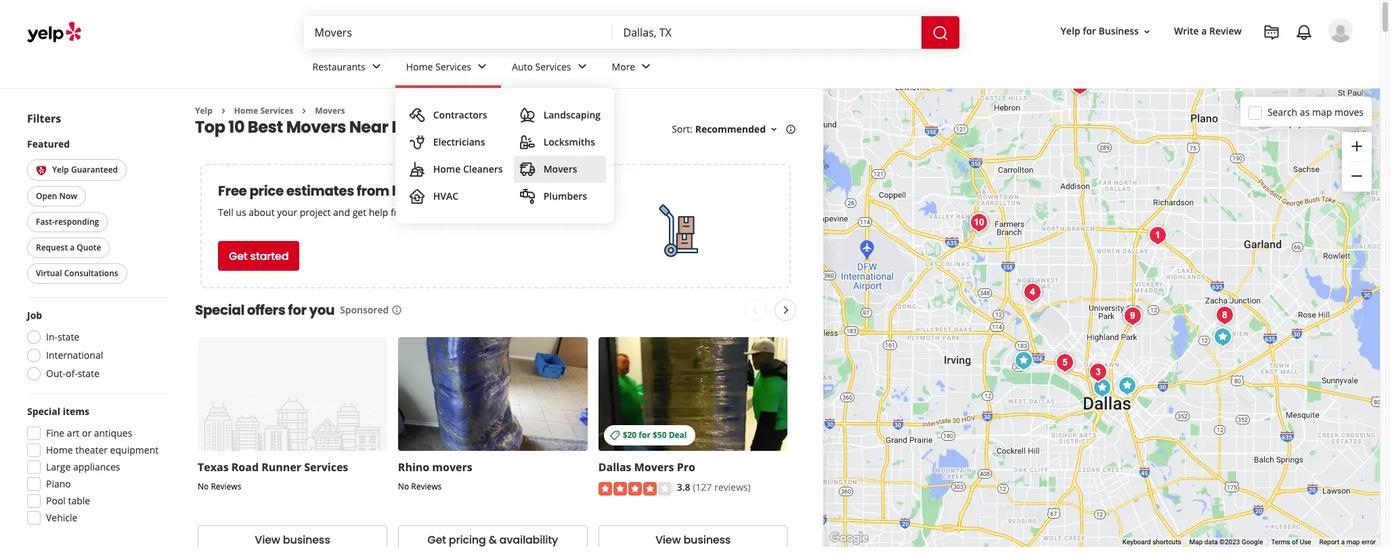 Task type: vqa. For each thing, say whether or not it's contained in the screenshot.
"Air" within Heating & Air Conditioning/HVAC button
no



Task type: locate. For each thing, give the bounding box(es) containing it.
google
[[1242, 538, 1263, 546]]

2 none field from the left
[[623, 25, 910, 40]]

home cleaners
[[433, 163, 503, 175]]

estimates
[[286, 182, 354, 201]]

0 horizontal spatial texas
[[198, 460, 229, 475]]

1 none field from the left
[[315, 25, 602, 40]]

3.8
[[677, 481, 690, 494]]

16 info v2 image
[[785, 124, 796, 135], [392, 305, 402, 316]]

special for special offers for you
[[195, 301, 244, 320]]

0 horizontal spatial map
[[1312, 105, 1332, 118]]

2 horizontal spatial a
[[1341, 538, 1345, 546]]

for left $50
[[639, 430, 651, 441]]

a left quote
[[70, 241, 75, 253]]

texas
[[450, 116, 498, 138], [198, 460, 229, 475]]

1 24 chevron down v2 image from the left
[[368, 59, 384, 75]]

none field near
[[623, 25, 910, 40]]

0 vertical spatial yelp
[[1061, 25, 1080, 38]]

1 vertical spatial for
[[288, 301, 306, 320]]

search as map moves
[[1267, 105, 1364, 118]]

reviews down the road
[[211, 481, 241, 493]]

16 chevron down v2 image
[[1142, 26, 1152, 37]]

home right top
[[234, 105, 258, 116]]

best
[[248, 116, 283, 138]]

business categories element
[[302, 49, 1353, 223]]

yelp left business
[[1061, 25, 1080, 38]]

frontier image
[[1114, 372, 1141, 399]]

ideal moving image
[[1010, 347, 1037, 374]]

1 vertical spatial map
[[1347, 538, 1360, 546]]

special up fine
[[27, 405, 60, 417]]

state down international
[[78, 367, 99, 379]]

international
[[46, 348, 103, 361]]

quote
[[77, 241, 101, 253]]

0 horizontal spatial 16 info v2 image
[[392, 305, 402, 316]]

option group
[[23, 308, 168, 384]]

more link
[[601, 49, 665, 88]]

yelp left the 10 at left
[[195, 105, 213, 116]]

reviews inside rhino movers no reviews
[[411, 481, 442, 493]]

am moving company image
[[1119, 302, 1146, 329], [1119, 302, 1146, 329]]

2 vertical spatial yelp
[[52, 164, 69, 175]]

1 vertical spatial texas
[[198, 460, 229, 475]]

special left offers
[[195, 301, 244, 320]]

art
[[67, 426, 79, 439]]

previous image
[[747, 302, 763, 319]]

1 16 chevron right v2 image from the left
[[218, 106, 229, 116]]

google image
[[827, 530, 871, 547]]

movers link left near
[[315, 105, 345, 116]]

request a quote
[[36, 241, 101, 253]]

a for report
[[1341, 538, 1345, 546]]

0 vertical spatial for
[[1083, 25, 1096, 38]]

1 horizontal spatial reviews
[[411, 481, 442, 493]]

2 horizontal spatial for
[[1083, 25, 1096, 38]]

for
[[1083, 25, 1096, 38], [288, 301, 306, 320], [639, 430, 651, 441]]

yelp inside featured group
[[52, 164, 69, 175]]

home services inside business categories element
[[406, 60, 471, 73]]

services right runner
[[304, 460, 348, 475]]

movers
[[315, 105, 345, 116], [286, 116, 346, 138], [543, 163, 577, 175], [427, 182, 477, 201], [634, 460, 674, 475]]

texas road runner services no reviews
[[198, 460, 348, 493]]

terms of use
[[1271, 538, 1311, 546]]

24 heating cooling v2 image
[[409, 188, 425, 204]]

terms of use link
[[1271, 538, 1311, 546]]

map
[[1189, 538, 1203, 546]]

1 horizontal spatial group
[[1342, 132, 1372, 192]]

map left 'error'
[[1347, 538, 1360, 546]]

featured group
[[24, 137, 168, 286]]

or
[[82, 426, 91, 439]]

1 horizontal spatial special
[[195, 301, 244, 320]]

0 horizontal spatial home services link
[[234, 105, 293, 116]]

0 vertical spatial home services
[[406, 60, 471, 73]]

shortcuts
[[1153, 538, 1181, 546]]

services inside texas road runner services no reviews
[[304, 460, 348, 475]]

evolution moving company image
[[966, 209, 993, 236], [966, 209, 993, 236]]

2 no from the left
[[398, 481, 409, 493]]

16 info v2 image right 16 chevron down v2 image
[[785, 124, 796, 135]]

0 horizontal spatial group
[[23, 405, 168, 528]]

road
[[231, 460, 259, 475]]

$20 for $50 deal link
[[598, 337, 788, 451]]

report
[[1319, 538, 1340, 546]]

map
[[1312, 105, 1332, 118], [1347, 538, 1360, 546]]

16 deal v2 image
[[609, 430, 620, 441]]

rhino movers link
[[398, 460, 472, 475]]

1 horizontal spatial home services
[[406, 60, 471, 73]]

offers
[[247, 301, 285, 320]]

deal
[[669, 430, 687, 441]]

dallas movers pro image
[[1019, 279, 1046, 306]]

get started
[[229, 248, 289, 264]]

home services
[[406, 60, 471, 73], [234, 105, 293, 116]]

keyboard
[[1123, 538, 1151, 546]]

1 horizontal spatial 16 info v2 image
[[785, 124, 796, 135]]

2 vertical spatial for
[[639, 430, 651, 441]]

0 vertical spatial home services link
[[395, 49, 501, 88]]

0 horizontal spatial no
[[198, 481, 209, 493]]

1 horizontal spatial map
[[1347, 538, 1360, 546]]

0 horizontal spatial special
[[27, 405, 60, 417]]

a right report
[[1341, 538, 1345, 546]]

home services link right top
[[234, 105, 293, 116]]

hvac
[[433, 190, 458, 202]]

for inside button
[[1083, 25, 1096, 38]]

16 chevron right v2 image for movers
[[299, 106, 310, 116]]

open
[[36, 190, 57, 201]]

contractors
[[433, 108, 487, 121]]

16 chevron right v2 image right "yelp" link
[[218, 106, 229, 116]]

report a map error
[[1319, 538, 1376, 546]]

locksmiths link
[[514, 129, 606, 156]]

rhino
[[398, 460, 429, 475]]

24 chevron down v2 image right auto services
[[574, 59, 590, 75]]

0 vertical spatial 16 info v2 image
[[785, 124, 796, 135]]

24 chevron down v2 image for auto services
[[574, 59, 590, 75]]

special items
[[27, 405, 89, 417]]

yelp
[[1061, 25, 1080, 38], [195, 105, 213, 116], [52, 164, 69, 175]]

None search field
[[304, 16, 962, 49]]

pro
[[677, 460, 695, 475]]

free
[[218, 182, 247, 201]]

1 horizontal spatial none field
[[623, 25, 910, 40]]

table
[[68, 494, 90, 507]]

2 24 chevron down v2 image from the left
[[474, 59, 490, 75]]

24 chevron down v2 image inside home services link
[[474, 59, 490, 75]]

1 vertical spatial home services
[[234, 105, 293, 116]]

electricians link
[[403, 129, 508, 156]]

reviews
[[211, 481, 241, 493], [411, 481, 442, 493]]

help
[[369, 206, 388, 219]]

1 no from the left
[[198, 481, 209, 493]]

data
[[1204, 538, 1218, 546]]

0 vertical spatial a
[[1201, 25, 1207, 38]]

from up help
[[357, 182, 389, 201]]

for left business
[[1083, 25, 1096, 38]]

0 vertical spatial special
[[195, 301, 244, 320]]

24 electrician v2 image
[[409, 134, 425, 150]]

1 horizontal spatial movers link
[[514, 156, 606, 183]]

1 vertical spatial 16 info v2 image
[[392, 305, 402, 316]]

texas left the road
[[198, 460, 229, 475]]

about
[[249, 206, 275, 219]]

0 horizontal spatial yelp
[[52, 164, 69, 175]]

movers
[[432, 460, 472, 475]]

project
[[300, 206, 331, 219]]

a for request
[[70, 241, 75, 253]]

antiques
[[94, 426, 132, 439]]

sort:
[[672, 123, 692, 136]]

fine art or antiques
[[46, 426, 132, 439]]

use
[[1300, 538, 1311, 546]]

24 chevron down v2 image
[[368, 59, 384, 75], [474, 59, 490, 75], [574, 59, 590, 75]]

1 vertical spatial group
[[23, 405, 168, 528]]

1 vertical spatial home services link
[[234, 105, 293, 116]]

user actions element
[[1050, 17, 1372, 100]]

1 vertical spatial yelp
[[195, 105, 213, 116]]

fast-responding
[[36, 216, 99, 227]]

0 horizontal spatial for
[[288, 301, 306, 320]]

runner
[[261, 460, 301, 475]]

texas up the home cleaners
[[450, 116, 498, 138]]

no inside texas road runner services no reviews
[[198, 481, 209, 493]]

request
[[36, 241, 68, 253]]

guaranteed
[[71, 164, 118, 175]]

king moving co. image
[[1066, 71, 1094, 99], [1066, 71, 1094, 99]]

24 chevron down v2 image right restaurants at the left top of page
[[368, 59, 384, 75]]

1 reviews from the left
[[211, 481, 241, 493]]

home cleaners link
[[403, 156, 508, 183]]

piano
[[46, 477, 71, 490]]

2 16 chevron right v2 image from the left
[[299, 106, 310, 116]]

1 horizontal spatial 24 chevron down v2 image
[[474, 59, 490, 75]]

none field find
[[315, 25, 602, 40]]

16 info v2 image for special offers for you
[[392, 305, 402, 316]]

1 horizontal spatial for
[[639, 430, 651, 441]]

1 horizontal spatial yelp
[[195, 105, 213, 116]]

yelp inside user actions element
[[1061, 25, 1080, 38]]

24 chevron down v2 image
[[638, 59, 654, 75]]

pool table
[[46, 494, 90, 507]]

0 vertical spatial map
[[1312, 105, 1332, 118]]

state up international
[[58, 330, 79, 343]]

movers down locksmiths link
[[543, 163, 577, 175]]

3 24 chevron down v2 image from the left
[[574, 59, 590, 75]]

get
[[353, 206, 366, 219]]

a for write
[[1201, 25, 1207, 38]]

home up the 24 contractor v2 image
[[406, 60, 433, 73]]

0 vertical spatial group
[[1342, 132, 1372, 192]]

yelp right 16 yelp guaranteed v2 image
[[52, 164, 69, 175]]

home services right top
[[234, 105, 293, 116]]

16 chevron right v2 image
[[218, 106, 229, 116], [299, 106, 310, 116]]

16 chevron right v2 image right best
[[299, 106, 310, 116]]

a
[[1201, 25, 1207, 38], [70, 241, 75, 253], [1341, 538, 1345, 546]]

phoenix express specialty moving & delivery image
[[1052, 349, 1079, 376]]

dallas
[[598, 460, 631, 475]]

None field
[[315, 25, 602, 40], [623, 25, 910, 40]]

1 horizontal spatial 16 chevron right v2 image
[[299, 106, 310, 116]]

map for error
[[1347, 538, 1360, 546]]

special inside group
[[27, 405, 60, 417]]

Find text field
[[315, 25, 602, 40]]

special for special items
[[27, 405, 60, 417]]

0 vertical spatial from
[[357, 182, 389, 201]]

movers link
[[315, 105, 345, 116], [514, 156, 606, 183]]

0 vertical spatial texas
[[450, 116, 498, 138]]

of-
[[66, 367, 78, 379]]

projects image
[[1263, 24, 1280, 41]]

no
[[198, 481, 209, 493], [398, 481, 409, 493]]

menu inside business categories element
[[395, 88, 614, 223]]

group
[[1342, 132, 1372, 192], [23, 405, 168, 528]]

1 vertical spatial a
[[70, 241, 75, 253]]

fine
[[46, 426, 64, 439]]

0 horizontal spatial 16 chevron right v2 image
[[218, 106, 229, 116]]

yelp for yelp guaranteed
[[52, 164, 69, 175]]

2 horizontal spatial yelp
[[1061, 25, 1080, 38]]

16 info v2 image right sponsored
[[392, 305, 402, 316]]

cleaners
[[463, 163, 503, 175]]

home services link down find field
[[395, 49, 501, 88]]

group containing special items
[[23, 405, 168, 528]]

1 vertical spatial from
[[391, 206, 412, 219]]

for left you
[[288, 301, 306, 320]]

24 home cleaning v2 image
[[409, 161, 425, 177]]

reviews down the rhino movers link
[[411, 481, 442, 493]]

menu
[[395, 88, 614, 223]]

einstein moving company - dallas image
[[1144, 222, 1171, 249]]

you
[[309, 301, 335, 320]]

0 horizontal spatial a
[[70, 241, 75, 253]]

24 chevron down v2 image inside the restaurants link
[[368, 59, 384, 75]]

out-of-state
[[46, 367, 99, 379]]

home services down find field
[[406, 60, 471, 73]]

yelp for yelp for business
[[1061, 25, 1080, 38]]

©2023
[[1220, 538, 1240, 546]]

request a quote button
[[27, 237, 110, 258]]

2 vertical spatial a
[[1341, 538, 1345, 546]]

get started button
[[218, 241, 299, 271]]

0 horizontal spatial reviews
[[211, 481, 241, 493]]

movers link up plumbers
[[514, 156, 606, 183]]

menu containing contractors
[[395, 88, 614, 223]]

3.8 star rating image
[[598, 482, 671, 496]]

from down the local
[[391, 206, 412, 219]]

2 horizontal spatial 24 chevron down v2 image
[[574, 59, 590, 75]]

large
[[46, 460, 71, 473]]

for for yelp
[[1083, 25, 1096, 38]]

3.8 (127 reviews)
[[677, 481, 751, 494]]

map right as
[[1312, 105, 1332, 118]]

a inside "button"
[[70, 241, 75, 253]]

zoom out image
[[1349, 168, 1365, 184]]

24 chevron down v2 image left auto
[[474, 59, 490, 75]]

items
[[63, 405, 89, 417]]

1 vertical spatial state
[[78, 367, 99, 379]]

1 horizontal spatial from
[[391, 206, 412, 219]]

24 chevron down v2 image inside auto services link
[[574, 59, 590, 75]]

movers up sponsored
[[427, 182, 477, 201]]

1 horizontal spatial a
[[1201, 25, 1207, 38]]

dallas door to door movers image
[[1271, 101, 1298, 128]]

movers inside the free price estimates from local movers tell us about your project and get help from sponsored businesses.
[[427, 182, 477, 201]]

auto services link
[[501, 49, 601, 88]]

0 horizontal spatial 24 chevron down v2 image
[[368, 59, 384, 75]]

1 horizontal spatial home services link
[[395, 49, 501, 88]]

next image
[[778, 302, 794, 319]]

0 vertical spatial movers link
[[315, 105, 345, 116]]

1 horizontal spatial no
[[398, 481, 409, 493]]

0 horizontal spatial none field
[[315, 25, 602, 40]]

2 reviews from the left
[[411, 481, 442, 493]]

a right write
[[1201, 25, 1207, 38]]

1 vertical spatial special
[[27, 405, 60, 417]]



Task type: describe. For each thing, give the bounding box(es) containing it.
home up large
[[46, 443, 73, 456]]

a to z  movers image
[[1211, 302, 1238, 329]]

movers right best
[[286, 116, 346, 138]]

yelp for business button
[[1055, 19, 1158, 44]]

as
[[1300, 105, 1310, 118]]

1 vertical spatial movers link
[[514, 156, 606, 183]]

virtual consultations
[[36, 267, 118, 279]]

now
[[59, 190, 77, 201]]

$20 for $50 deal
[[623, 430, 687, 441]]

rhino movers image
[[1209, 323, 1236, 350]]

dallas movers pro link
[[598, 460, 695, 475]]

fast-
[[36, 216, 55, 227]]

no inside rhino movers no reviews
[[398, 481, 409, 493]]

started
[[250, 248, 289, 264]]

0 horizontal spatial from
[[357, 182, 389, 201]]

0 vertical spatial state
[[58, 330, 79, 343]]

24 chevron down v2 image for restaurants
[[368, 59, 384, 75]]

virtual consultations button
[[27, 263, 127, 283]]

equipment
[[110, 443, 159, 456]]

24 locksmith v2 image
[[519, 134, 535, 150]]

yelp guaranteed
[[52, 164, 118, 175]]

yelp for business
[[1061, 25, 1139, 38]]

yelp for "yelp" link
[[195, 105, 213, 116]]

map region
[[703, 0, 1390, 547]]

report a map error link
[[1319, 538, 1376, 546]]

10
[[228, 116, 245, 138]]

rhino movers no reviews
[[398, 460, 472, 493]]

fast-responding button
[[27, 212, 108, 232]]

vehicle
[[46, 511, 77, 524]]

write a review link
[[1169, 19, 1247, 44]]

$20
[[623, 430, 637, 441]]

error
[[1362, 538, 1376, 546]]

dallas movers pro image
[[1019, 279, 1046, 306]]

appliances
[[73, 460, 120, 473]]

1 horizontal spatial texas
[[450, 116, 498, 138]]

write a review
[[1174, 25, 1242, 38]]

dallas movers pro
[[598, 460, 695, 475]]

16 yelp guaranteed v2 image
[[36, 165, 47, 176]]

businesses.
[[464, 206, 515, 219]]

consultations
[[64, 267, 118, 279]]

0 horizontal spatial home services
[[234, 105, 293, 116]]

0 horizontal spatial movers link
[[315, 105, 345, 116]]

sponsored
[[415, 206, 462, 219]]

services down find text box
[[435, 60, 471, 73]]

Near text field
[[623, 25, 910, 40]]

reviews inside texas road runner services no reviews
[[211, 481, 241, 493]]

top
[[195, 116, 225, 138]]

home up hvac
[[433, 163, 461, 175]]

zoom in image
[[1349, 138, 1365, 154]]

out-
[[46, 367, 66, 379]]

expert dallas movers image
[[1085, 359, 1112, 386]]

24 landscaping v2 image
[[519, 107, 535, 123]]

24 moving v2 image
[[519, 161, 535, 177]]

restaurants link
[[302, 49, 395, 88]]

24 plumbers v2 image
[[519, 188, 535, 204]]

reviews)
[[714, 481, 751, 494]]

of
[[1292, 538, 1298, 546]]

us
[[236, 206, 246, 219]]

terms
[[1271, 538, 1290, 546]]

texas inside texas road runner services no reviews
[[198, 460, 229, 475]]

home theater equipment
[[46, 443, 159, 456]]

pool
[[46, 494, 66, 507]]

job
[[27, 308, 42, 321]]

your
[[277, 206, 297, 219]]

yelp guaranteed button
[[27, 159, 127, 180]]

plumbers
[[543, 190, 587, 202]]

open now button
[[27, 186, 86, 206]]

24 contractor v2 image
[[409, 107, 425, 123]]

write
[[1174, 25, 1199, 38]]

brad k. image
[[1328, 18, 1353, 43]]

16 chevron right v2 image for home services
[[218, 106, 229, 116]]

keyboard shortcuts
[[1123, 538, 1181, 546]]

hvac link
[[403, 183, 508, 210]]

16 chevron down v2 image
[[769, 124, 779, 135]]

(127
[[693, 481, 712, 494]]

landscaping
[[543, 108, 601, 121]]

search image
[[932, 25, 948, 41]]

landscaping link
[[514, 102, 606, 129]]

business
[[1099, 25, 1139, 38]]

recommended button
[[695, 123, 779, 136]]

local
[[392, 182, 424, 201]]

dallas,
[[392, 116, 447, 138]]

for for $20
[[639, 430, 651, 441]]

moves
[[1335, 105, 1364, 118]]

map data ©2023 google
[[1189, 538, 1263, 546]]

search
[[1267, 105, 1297, 118]]

plumbers link
[[514, 183, 606, 210]]

get
[[229, 248, 248, 264]]

more
[[612, 60, 635, 73]]

movers up 3.8 star rating image at the bottom left
[[634, 460, 674, 475]]

sponsored
[[340, 304, 389, 316]]

review
[[1209, 25, 1242, 38]]

and
[[333, 206, 350, 219]]

services right the 10 at left
[[260, 105, 293, 116]]

texas road runner services image
[[1089, 374, 1116, 401]]

option group containing job
[[23, 308, 168, 384]]

movers inside business categories element
[[543, 163, 577, 175]]

near
[[349, 116, 388, 138]]

open now
[[36, 190, 77, 201]]

16 info v2 image for top 10 best movers near dallas, texas
[[785, 124, 796, 135]]

virtual
[[36, 267, 62, 279]]

notifications image
[[1296, 24, 1312, 41]]

phoenix express specialty moving & delivery image
[[1052, 349, 1079, 376]]

free price estimates from local movers image
[[644, 197, 712, 265]]

services right auto
[[535, 60, 571, 73]]

auto services
[[512, 60, 571, 73]]

map for moves
[[1312, 105, 1332, 118]]

movers left near
[[315, 105, 345, 116]]

price
[[249, 182, 284, 201]]

24 chevron down v2 image for home services
[[474, 59, 490, 75]]

special offers for you
[[195, 301, 335, 320]]

locksmiths
[[543, 135, 595, 148]]

texas road runner services link
[[198, 460, 348, 475]]



